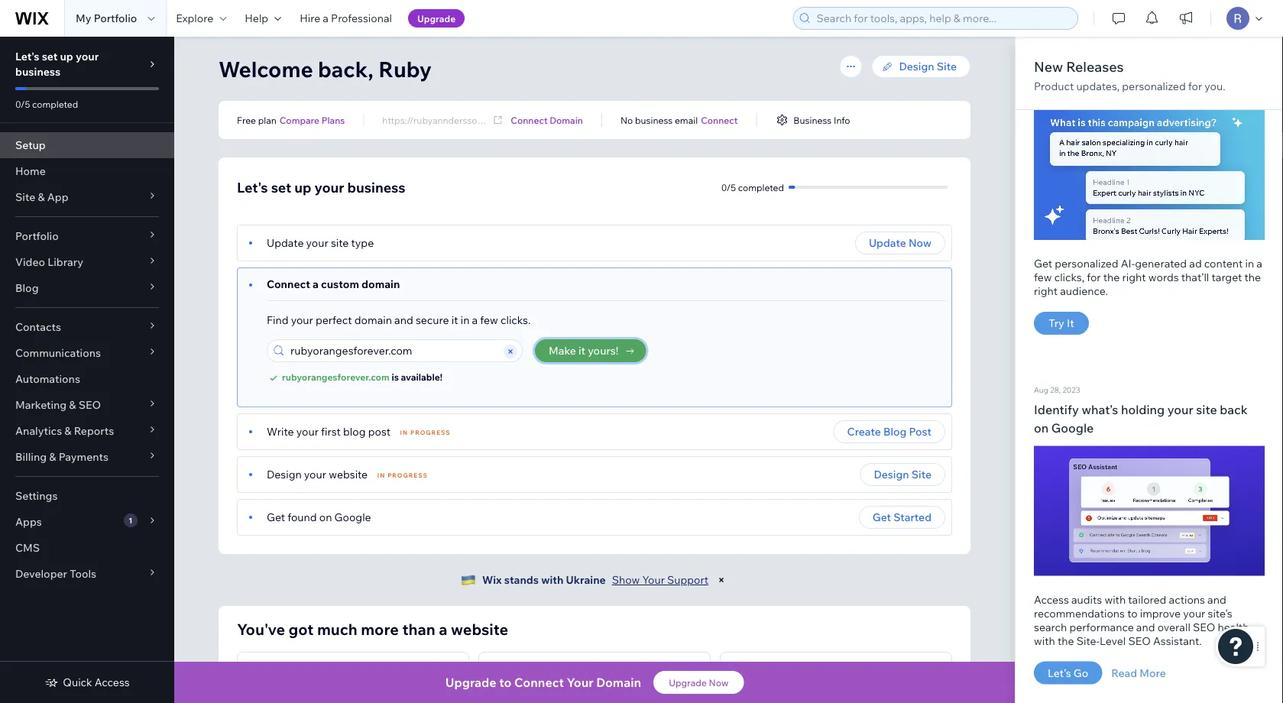 Task type: locate. For each thing, give the bounding box(es) containing it.
up
[[60, 50, 73, 63], [294, 178, 311, 196]]

let's set up your business inside sidebar element
[[15, 50, 99, 78]]

domain
[[362, 277, 400, 291], [354, 313, 392, 327]]

0 vertical spatial google
[[1051, 420, 1094, 436]]

get for get found on google
[[267, 510, 285, 524]]

2 update from the left
[[869, 236, 906, 250]]

let's
[[1048, 666, 1071, 680]]

0 horizontal spatial find
[[267, 313, 289, 327]]

business up 'setup'
[[15, 65, 61, 78]]

few left clicks,
[[1034, 271, 1052, 284]]

find left perfect
[[267, 313, 289, 327]]

domain up e.g., mystunningwebsite.com "field"
[[354, 313, 392, 327]]

upgrade right add
[[669, 677, 707, 688]]

site
[[331, 236, 349, 250], [1196, 402, 1217, 417], [768, 686, 783, 698]]

0 vertical spatial find
[[267, 313, 289, 327]]

site down the home
[[15, 190, 35, 204]]

to left over on the left of the page
[[499, 675, 512, 690]]

domain up find your perfect domain and secure it in a few clicks.
[[362, 277, 400, 291]]

2 horizontal spatial get
[[1034, 257, 1052, 271]]

1 vertical spatial access
[[95, 676, 130, 689]]

0 vertical spatial let's set up your business
[[15, 50, 99, 78]]

progress
[[410, 429, 451, 436], [388, 472, 428, 479]]

attract
[[736, 686, 766, 698]]

portfolio
[[94, 11, 137, 25], [15, 229, 59, 243]]

show your support button
[[612, 573, 708, 587]]

your
[[642, 573, 665, 587], [567, 675, 594, 690]]

access up search
[[1034, 593, 1069, 606]]

0 horizontal spatial domain
[[550, 114, 583, 126]]

setup link
[[0, 132, 174, 158]]

1 vertical spatial 0/5 completed
[[721, 181, 784, 193]]

business right no
[[635, 114, 673, 126]]

0 horizontal spatial app
[[47, 190, 68, 204]]

1 vertical spatial for
[[1087, 271, 1101, 284]]

get left found
[[267, 510, 285, 524]]

communications
[[15, 346, 101, 360]]

0/5 completed down connect "link"
[[721, 181, 784, 193]]

your right show
[[642, 573, 665, 587]]

quick
[[63, 676, 92, 689]]

portfolio
[[553, 114, 590, 126]]

blog left "post"
[[883, 425, 907, 438]]

2 horizontal spatial and
[[1208, 593, 1226, 606]]

1 vertical spatial site
[[1196, 402, 1217, 417]]

health
[[1218, 621, 1249, 634]]

developer
[[15, 567, 67, 580]]

billing & payments button
[[0, 444, 174, 470]]

site down the facebook
[[768, 686, 783, 698]]

hire
[[300, 11, 320, 25]]

progress for write your first blog post
[[410, 429, 451, 436]]

0/5 up 'setup'
[[15, 98, 30, 110]]

e.g., mystunningwebsite.com field
[[286, 340, 501, 361]]

and left secure
[[394, 313, 413, 327]]

the right reach
[[901, 686, 915, 698]]

access right the quick
[[95, 676, 130, 689]]

website down "wix"
[[451, 619, 508, 638]]

design inside button
[[874, 468, 909, 481]]

1 vertical spatial progress
[[388, 472, 428, 479]]

site left back
[[1196, 402, 1217, 417]]

1 vertical spatial personalized
[[1055, 257, 1119, 271]]

2 horizontal spatial site
[[937, 60, 957, 73]]

audience. down clicks,
[[1060, 285, 1108, 298]]

your down the my
[[76, 50, 99, 63]]

1 horizontal spatial blog
[[883, 425, 907, 438]]

the inside "attract site visitors with ads that reach the right audience."
[[901, 686, 915, 698]]

in progress right post
[[400, 429, 451, 436]]

seo down "site's"
[[1193, 621, 1215, 634]]

with right audits
[[1105, 593, 1126, 606]]

update inside button
[[869, 236, 906, 250]]

1 horizontal spatial on
[[1034, 420, 1049, 436]]

0 horizontal spatial personalized
[[1055, 257, 1119, 271]]

blog
[[343, 425, 366, 438]]

0 vertical spatial website
[[329, 468, 368, 481]]

access inside access audits with tailored actions and recommendations to improve your site's search performance and overall seo health with the site-level seo assistant.
[[1034, 593, 1069, 606]]

upgrade for upgrade to connect your domain
[[445, 675, 496, 690]]

1 vertical spatial domain
[[596, 675, 641, 690]]

seo inside seo button
[[271, 667, 294, 681]]

1 horizontal spatial completed
[[738, 181, 784, 193]]

progress for design your website
[[388, 472, 428, 479]]

get started
[[873, 510, 932, 524]]

perfect
[[316, 313, 352, 327]]

app up over on the left of the page
[[513, 667, 534, 681]]

to down tailored
[[1127, 607, 1138, 620]]

make
[[549, 344, 576, 357]]

300
[[536, 686, 553, 698]]

domain left add
[[596, 675, 641, 690]]

1 horizontal spatial your
[[642, 573, 665, 587]]

few left clicks.
[[480, 313, 498, 327]]

0 horizontal spatial now
[[709, 677, 729, 688]]

releases
[[1066, 58, 1124, 75]]

your inside find over 300 powerful web apps to add to your site.
[[494, 698, 514, 703]]

0 horizontal spatial update
[[267, 236, 304, 250]]

plan
[[258, 114, 276, 126]]

0 horizontal spatial for
[[1087, 271, 1101, 284]]

facebook
[[754, 667, 805, 681]]

get for get personalized ai-generated ad content in a few clicks, for the right words that'll target the right audience.
[[1034, 257, 1052, 271]]

0 horizontal spatial in
[[461, 313, 470, 327]]

1 vertical spatial google
[[334, 510, 371, 524]]

2 horizontal spatial right
[[1122, 271, 1146, 284]]

visitors
[[785, 686, 816, 698]]

1 vertical spatial website
[[451, 619, 508, 638]]

2 vertical spatial site
[[912, 468, 932, 481]]

google
[[1051, 420, 1094, 436], [334, 510, 371, 524]]

1 horizontal spatial up
[[294, 178, 311, 196]]

set
[[42, 50, 58, 63], [271, 178, 291, 196]]

personalized up clicks,
[[1055, 257, 1119, 271]]

1 vertical spatial audience.
[[736, 698, 777, 703]]

1 vertical spatial completed
[[738, 181, 784, 193]]

0 vertical spatial for
[[1188, 79, 1202, 93]]

0 horizontal spatial site
[[15, 190, 35, 204]]

design down 'search for tools, apps, help & more...' field
[[899, 60, 934, 73]]

support
[[667, 573, 708, 587]]

google down identify
[[1051, 420, 1094, 436]]

right right reach
[[917, 686, 937, 698]]

1 update from the left
[[267, 236, 304, 250]]

personalized right updates,
[[1122, 79, 1186, 93]]

let's set up your business up update your site type at the left
[[237, 178, 406, 196]]

design site button
[[860, 463, 945, 486]]

portfolio button
[[0, 223, 174, 249]]

hire a professional link
[[291, 0, 401, 37]]

it right secure
[[451, 313, 458, 327]]

google inside aug 28, 2023 identify what's holding your site back on google
[[1051, 420, 1094, 436]]

0 vertical spatial site
[[331, 236, 349, 250]]

& down the home
[[38, 190, 45, 204]]

upgrade
[[417, 13, 456, 24], [445, 675, 496, 690], [669, 677, 707, 688]]

info
[[834, 114, 850, 126]]

upgrade for upgrade
[[417, 13, 456, 24]]

holding
[[1121, 402, 1165, 417]]

domain for perfect
[[354, 313, 392, 327]]

1 vertical spatial in
[[377, 472, 385, 479]]

your down actions
[[1183, 607, 1205, 620]]

post
[[368, 425, 391, 438]]

blog inside "button"
[[883, 425, 907, 438]]

more
[[361, 619, 399, 638]]

& inside popup button
[[69, 398, 76, 412]]

in right post
[[400, 429, 408, 436]]

right inside "attract site visitors with ads that reach the right audience."
[[917, 686, 937, 698]]

plans
[[321, 114, 345, 126]]

get inside get personalized ai-generated ad content in a few clicks, for the right words that'll target the right audience.
[[1034, 257, 1052, 271]]

0 vertical spatial portfolio
[[94, 11, 137, 25]]

design site down 'search for tools, apps, help & more...' field
[[899, 60, 957, 73]]

in progress
[[400, 429, 451, 436], [377, 472, 428, 479]]

get started button
[[859, 506, 945, 529]]

target
[[1212, 271, 1242, 284]]

stands
[[504, 573, 539, 587]]

get left started
[[873, 510, 891, 524]]

audience. down the facebook
[[736, 698, 777, 703]]

apps
[[15, 515, 42, 528]]

app market
[[513, 667, 573, 681]]

write
[[267, 425, 294, 438]]

site & app button
[[0, 184, 174, 210]]

0 horizontal spatial right
[[917, 686, 937, 698]]

0 vertical spatial domain
[[550, 114, 583, 126]]

in down post
[[377, 472, 385, 479]]

upgrade inside button
[[669, 677, 707, 688]]

1 vertical spatial your
[[567, 675, 594, 690]]

in progress down post
[[377, 472, 428, 479]]

a right content
[[1257, 257, 1262, 271]]

reach
[[875, 686, 899, 698]]

1 vertical spatial app
[[513, 667, 534, 681]]

blog down video
[[15, 281, 39, 295]]

0 vertical spatial access
[[1034, 593, 1069, 606]]

0 vertical spatial in progress
[[400, 429, 451, 436]]

the down search
[[1058, 634, 1074, 648]]

2 horizontal spatial site
[[1196, 402, 1217, 417]]

let's
[[15, 50, 39, 63], [237, 178, 268, 196]]

app down home link
[[47, 190, 68, 204]]

1 vertical spatial blog
[[883, 425, 907, 438]]

1 horizontal spatial personalized
[[1122, 79, 1186, 93]]

welcome
[[219, 55, 313, 82]]

0 horizontal spatial portfolio
[[15, 229, 59, 243]]

1 horizontal spatial let's
[[237, 178, 268, 196]]

a inside get personalized ai-generated ad content in a few clicks, for the right words that'll target the right audience.
[[1257, 257, 1262, 271]]

0/5 inside sidebar element
[[15, 98, 30, 110]]

1 horizontal spatial 0/5
[[721, 181, 736, 193]]

right down clicks,
[[1034, 285, 1058, 298]]

design down write
[[267, 468, 302, 481]]

settings link
[[0, 483, 174, 509]]

& for facebook
[[807, 667, 814, 681]]

progress right post
[[410, 429, 451, 436]]

for right clicks,
[[1087, 271, 1101, 284]]

2 vertical spatial site
[[768, 686, 783, 698]]

0 vertical spatial app
[[47, 190, 68, 204]]

settings
[[15, 489, 58, 502]]

business up type
[[347, 178, 406, 196]]

with right stands
[[541, 573, 563, 587]]

0 vertical spatial 0/5 completed
[[15, 98, 78, 110]]

1 horizontal spatial audience.
[[1060, 285, 1108, 298]]

in right secure
[[461, 313, 470, 327]]

marketing
[[15, 398, 67, 412]]

https://rubyanndersson.wixsite.com/my-portfolio
[[382, 114, 590, 126]]

1 horizontal spatial update
[[869, 236, 906, 250]]

1 horizontal spatial let's set up your business
[[237, 178, 406, 196]]

your left site.
[[494, 698, 514, 703]]

upgrade inside button
[[417, 13, 456, 24]]

started
[[894, 510, 932, 524]]

0 horizontal spatial 0/5 completed
[[15, 98, 78, 110]]

1 horizontal spatial few
[[1034, 271, 1052, 284]]

& right billing
[[49, 450, 56, 463]]

site left type
[[331, 236, 349, 250]]

& up visitors
[[807, 667, 814, 681]]

get inside button
[[873, 510, 891, 524]]

the right clicks,
[[1103, 271, 1120, 284]]

on down identify
[[1034, 420, 1049, 436]]

progress down post
[[388, 472, 428, 479]]

with down the facebook & instagram ads
[[818, 686, 836, 698]]

write your first blog post
[[267, 425, 391, 438]]

marketing & seo
[[15, 398, 101, 412]]

0 vertical spatial your
[[642, 573, 665, 587]]

your inside aug 28, 2023 identify what's holding your site back on google
[[1168, 402, 1193, 417]]

first
[[321, 425, 341, 438]]

developer tools
[[15, 567, 96, 580]]

portfolio right the my
[[94, 11, 137, 25]]

on right found
[[319, 510, 332, 524]]

1 horizontal spatial find
[[494, 686, 513, 698]]

1 vertical spatial let's set up your business
[[237, 178, 406, 196]]

in progress for design your website
[[377, 472, 428, 479]]

find for find your perfect domain and secure it in a few clicks.
[[267, 313, 289, 327]]

0 vertical spatial 0/5
[[15, 98, 30, 110]]

video library
[[15, 255, 83, 269]]

site down 'search for tools, apps, help & more...' field
[[937, 60, 957, 73]]

cms
[[15, 541, 40, 554]]

1 horizontal spatial get
[[873, 510, 891, 524]]

seo down automations link
[[78, 398, 101, 412]]

1 horizontal spatial domain
[[596, 675, 641, 690]]

in
[[400, 429, 408, 436], [377, 472, 385, 479]]

design site up get started
[[874, 468, 932, 481]]

2 horizontal spatial business
[[635, 114, 673, 126]]

0/5 completed
[[15, 98, 78, 110], [721, 181, 784, 193]]

it
[[451, 313, 458, 327], [578, 344, 585, 357]]

domain left no
[[550, 114, 583, 126]]

& inside dropdown button
[[49, 450, 56, 463]]

to right add
[[668, 686, 677, 698]]

google right found
[[334, 510, 371, 524]]

on
[[1034, 420, 1049, 436], [319, 510, 332, 524]]

search
[[1034, 621, 1067, 634]]

it right make
[[578, 344, 585, 357]]

right down ai-
[[1122, 271, 1146, 284]]

0/5
[[15, 98, 30, 110], [721, 181, 736, 193]]

0 vertical spatial domain
[[362, 277, 400, 291]]

personalized
[[1122, 79, 1186, 93], [1055, 257, 1119, 271]]

portfolio up video
[[15, 229, 59, 243]]

& for analytics
[[64, 424, 71, 438]]

site.
[[516, 698, 533, 703]]

much
[[317, 619, 357, 638]]

in progress for write your first blog post
[[400, 429, 451, 436]]

seo down got
[[271, 667, 294, 681]]

1 horizontal spatial site
[[768, 686, 783, 698]]

0 vertical spatial audience.
[[1060, 285, 1108, 298]]

0 vertical spatial and
[[394, 313, 413, 327]]

0 vertical spatial in
[[400, 429, 408, 436]]

0 horizontal spatial blog
[[15, 281, 39, 295]]

1 horizontal spatial site
[[912, 468, 932, 481]]

app inside dropdown button
[[47, 190, 68, 204]]

0 vertical spatial few
[[1034, 271, 1052, 284]]

design down create blog post "button"
[[874, 468, 909, 481]]

in right content
[[1245, 257, 1254, 271]]

let's set up your business down the my
[[15, 50, 99, 78]]

0/5 completed up 'setup'
[[15, 98, 78, 110]]

1 vertical spatial design site
[[874, 468, 932, 481]]

create blog post
[[847, 425, 932, 438]]

wix stands with ukraine show your support
[[482, 573, 708, 587]]

0 horizontal spatial few
[[480, 313, 498, 327]]

0 vertical spatial progress
[[410, 429, 451, 436]]

1 horizontal spatial now
[[909, 236, 932, 250]]

find left over on the left of the page
[[494, 686, 513, 698]]

with inside "attract site visitors with ads that reach the right audience."
[[818, 686, 836, 698]]

your up update your site type at the left
[[315, 178, 344, 196]]

0/5 down connect "link"
[[721, 181, 736, 193]]

0 horizontal spatial get
[[267, 510, 285, 524]]

and down improve
[[1136, 621, 1155, 634]]

completed
[[32, 98, 78, 110], [738, 181, 784, 193]]

1 horizontal spatial in
[[400, 429, 408, 436]]

website down blog
[[329, 468, 368, 481]]

site down "post"
[[912, 468, 932, 481]]

upgrade to connect your domain
[[445, 675, 641, 690]]

& left reports
[[64, 424, 71, 438]]

1 horizontal spatial in
[[1245, 257, 1254, 271]]

& up analytics & reports
[[69, 398, 76, 412]]

0 vertical spatial on
[[1034, 420, 1049, 436]]

0 horizontal spatial your
[[567, 675, 594, 690]]

seo right level
[[1128, 634, 1151, 648]]

personalized inside get personalized ai-generated ad content in a few clicks, for the right words that'll target the right audience.
[[1055, 257, 1119, 271]]

0 vertical spatial blog
[[15, 281, 39, 295]]

personalized inside new releases product updates, personalized for you.
[[1122, 79, 1186, 93]]

1 vertical spatial few
[[480, 313, 498, 327]]

now
[[909, 236, 932, 250], [709, 677, 729, 688]]

billing & payments
[[15, 450, 108, 463]]

0 horizontal spatial in
[[377, 472, 385, 479]]

find inside find over 300 powerful web apps to add to your site.
[[494, 686, 513, 698]]

0 horizontal spatial set
[[42, 50, 58, 63]]

your right holding at the bottom right of the page
[[1168, 402, 1193, 417]]

few inside get personalized ai-generated ad content in a few clicks, for the right words that'll target the right audience.
[[1034, 271, 1052, 284]]

0 vertical spatial business
[[15, 65, 61, 78]]

0 horizontal spatial let's
[[15, 50, 39, 63]]

my portfolio
[[76, 11, 137, 25]]



Task type: describe. For each thing, give the bounding box(es) containing it.
free plan compare plans
[[237, 114, 345, 126]]

update for update your site type
[[267, 236, 304, 250]]

now for upgrade now
[[709, 677, 729, 688]]

in inside get personalized ai-generated ad content in a few clicks, for the right words that'll target the right audience.
[[1245, 257, 1254, 271]]

upgrade for upgrade now
[[669, 677, 707, 688]]

explore
[[176, 11, 213, 25]]

to left add
[[638, 686, 647, 698]]

email
[[675, 114, 698, 126]]

what's
[[1082, 402, 1118, 417]]

analytics & reports
[[15, 424, 114, 438]]

https://rubyanndersson.wixsite.com/my-portfolio link
[[382, 113, 590, 129]]

recommendations
[[1034, 607, 1125, 620]]

upgrade now button
[[654, 671, 744, 694]]

& for site
[[38, 190, 45, 204]]

ai-
[[1121, 257, 1135, 271]]

audience. inside "attract site visitors with ads that reach the right audience."
[[736, 698, 777, 703]]

try it
[[1049, 317, 1074, 330]]

site's
[[1208, 607, 1232, 620]]

1 horizontal spatial app
[[513, 667, 534, 681]]

a right the than at the bottom left
[[439, 619, 447, 638]]

completed inside sidebar element
[[32, 98, 78, 110]]

compare plans link
[[280, 113, 345, 127]]

1 horizontal spatial set
[[271, 178, 291, 196]]

in for write your first blog post
[[400, 429, 408, 436]]

update for update now
[[869, 236, 906, 250]]

to inside access audits with tailored actions and recommendations to improve your site's search performance and overall seo health with the site-level seo assistant.
[[1127, 607, 1138, 620]]

0 horizontal spatial and
[[394, 313, 413, 327]]

attract site visitors with ads that reach the right audience.
[[736, 686, 937, 703]]

analytics
[[15, 424, 62, 438]]

library
[[48, 255, 83, 269]]

clicks,
[[1054, 271, 1084, 284]]

your up connect a custom domain
[[306, 236, 328, 250]]

automations
[[15, 372, 80, 386]]

1 horizontal spatial website
[[451, 619, 508, 638]]

let's go
[[1048, 666, 1088, 680]]

post
[[909, 425, 932, 438]]

portfolio inside dropdown button
[[15, 229, 59, 243]]

get for get started
[[873, 510, 891, 524]]

1 horizontal spatial 0/5 completed
[[721, 181, 784, 193]]

apps
[[615, 686, 636, 698]]

home
[[15, 164, 46, 178]]

communications button
[[0, 340, 174, 366]]

your inside access audits with tailored actions and recommendations to improve your site's search performance and overall seo health with the site-level seo assistant.
[[1183, 607, 1205, 620]]

audience. inside get personalized ai-generated ad content in a few clicks, for the right words that'll target the right audience.
[[1060, 285, 1108, 298]]

than
[[402, 619, 435, 638]]

2 vertical spatial business
[[347, 178, 406, 196]]

show
[[612, 573, 640, 587]]

your inside let's set up your business
[[76, 50, 99, 63]]

welcome back, ruby
[[219, 55, 432, 82]]

contacts button
[[0, 314, 174, 340]]

https://rubyanndersson.wixsite.com/my-
[[382, 114, 553, 126]]

access inside button
[[95, 676, 130, 689]]

on inside aug 28, 2023 identify what's holding your site back on google
[[1034, 420, 1049, 436]]

secure
[[416, 313, 449, 327]]

more
[[1140, 666, 1166, 680]]

you've
[[237, 619, 285, 638]]

0 vertical spatial design site
[[899, 60, 957, 73]]

free
[[237, 114, 256, 126]]

cms link
[[0, 535, 174, 561]]

1 vertical spatial and
[[1208, 593, 1226, 606]]

1 horizontal spatial right
[[1034, 285, 1058, 298]]

now for update now
[[909, 236, 932, 250]]

upgrade now
[[669, 677, 729, 688]]

set inside let's set up your business
[[42, 50, 58, 63]]

performance
[[1069, 621, 1134, 634]]

sidebar element
[[0, 37, 174, 703]]

1 vertical spatial let's
[[237, 178, 268, 196]]

find for find over 300 powerful web apps to add to your site.
[[494, 686, 513, 698]]

it inside button
[[578, 344, 585, 357]]

find your perfect domain and secure it in a few clicks.
[[267, 313, 531, 327]]

get found on google
[[267, 510, 371, 524]]

let's inside let's set up your business
[[15, 50, 39, 63]]

& for billing
[[49, 450, 56, 463]]

payments
[[59, 450, 108, 463]]

the right target
[[1244, 271, 1261, 284]]

over
[[515, 686, 534, 698]]

1 vertical spatial business
[[635, 114, 673, 126]]

connect a custom domain
[[267, 277, 400, 291]]

business
[[794, 114, 832, 126]]

site inside button
[[912, 468, 932, 481]]

aug
[[1034, 385, 1048, 395]]

the inside access audits with tailored actions and recommendations to improve your site's search performance and overall seo health with the site-level seo assistant.
[[1058, 634, 1074, 648]]

& for marketing
[[69, 398, 76, 412]]

0/5 completed inside sidebar element
[[15, 98, 78, 110]]

yours!
[[588, 344, 619, 357]]

2 vertical spatial and
[[1136, 621, 1155, 634]]

your left perfect
[[291, 313, 313, 327]]

connect domain link
[[511, 113, 583, 127]]

update your site type
[[267, 236, 374, 250]]

quick access
[[63, 676, 130, 689]]

your up get found on google
[[304, 468, 326, 481]]

site inside "attract site visitors with ads that reach the right audience."
[[768, 686, 783, 698]]

for inside new releases product updates, personalized for you.
[[1188, 79, 1202, 93]]

my
[[76, 11, 91, 25]]

blog button
[[0, 275, 174, 301]]

in for design your website
[[377, 472, 385, 479]]

back
[[1220, 402, 1248, 417]]

marketing & seo button
[[0, 392, 174, 418]]

a left clicks.
[[472, 313, 478, 327]]

video library button
[[0, 249, 174, 275]]

connect link
[[701, 113, 738, 127]]

ruby
[[378, 55, 432, 82]]

ukraine
[[566, 573, 606, 587]]

reports
[[74, 424, 114, 438]]

0 horizontal spatial on
[[319, 510, 332, 524]]

domain for custom
[[362, 277, 400, 291]]

business inside let's set up your business
[[15, 65, 61, 78]]

a left custom
[[313, 277, 319, 291]]

site inside dropdown button
[[15, 190, 35, 204]]

facebook & instagram ads
[[754, 667, 891, 681]]

analytics & reports button
[[0, 418, 174, 444]]

a right hire at the left of the page
[[323, 11, 329, 25]]

new releases product updates, personalized for you.
[[1034, 58, 1226, 93]]

billing
[[15, 450, 47, 463]]

site & app
[[15, 190, 68, 204]]

help button
[[236, 0, 291, 37]]

site inside aug 28, 2023 identify what's holding your site back on google
[[1196, 402, 1217, 417]]

1 vertical spatial up
[[294, 178, 311, 196]]

with down search
[[1034, 634, 1055, 648]]

go
[[1074, 666, 1088, 680]]

create blog post button
[[833, 420, 945, 443]]

blog inside popup button
[[15, 281, 39, 295]]

up inside let's set up your business
[[60, 50, 73, 63]]

design site inside button
[[874, 468, 932, 481]]

professional
[[331, 11, 392, 25]]

0 horizontal spatial website
[[329, 468, 368, 481]]

0 horizontal spatial google
[[334, 510, 371, 524]]

custom
[[321, 277, 359, 291]]

your left first
[[296, 425, 319, 438]]

make it yours!
[[549, 344, 619, 357]]

updates,
[[1076, 79, 1120, 93]]

available!
[[401, 371, 442, 383]]

rubyorangesforever.com
[[282, 371, 390, 383]]

market
[[537, 667, 573, 681]]

let's go link
[[1034, 662, 1102, 685]]

Search for tools, apps, help & more... field
[[812, 8, 1073, 29]]

level
[[1100, 634, 1126, 648]]

add
[[649, 686, 666, 698]]

you.
[[1205, 79, 1226, 93]]

back,
[[318, 55, 374, 82]]

1 vertical spatial 0/5
[[721, 181, 736, 193]]

create
[[847, 425, 881, 438]]

0 horizontal spatial it
[[451, 313, 458, 327]]

generated
[[1135, 257, 1187, 271]]

access audits with tailored actions and recommendations to improve your site's search performance and overall seo health with the site-level seo assistant.
[[1034, 593, 1249, 648]]

that
[[855, 686, 873, 698]]

for inside get personalized ai-generated ad content in a few clicks, for the right words that'll target the right audience.
[[1087, 271, 1101, 284]]

read
[[1111, 666, 1137, 680]]

overall
[[1157, 621, 1191, 634]]

assistant.
[[1153, 634, 1202, 648]]

seo inside marketing & seo popup button
[[78, 398, 101, 412]]

tailored
[[1128, 593, 1166, 606]]

instagram
[[817, 667, 869, 681]]

setup
[[15, 138, 46, 152]]

1 vertical spatial in
[[461, 313, 470, 327]]

web
[[595, 686, 613, 698]]

ads
[[838, 686, 853, 698]]



Task type: vqa. For each thing, say whether or not it's contained in the screenshot.
"Connect Domain" link
yes



